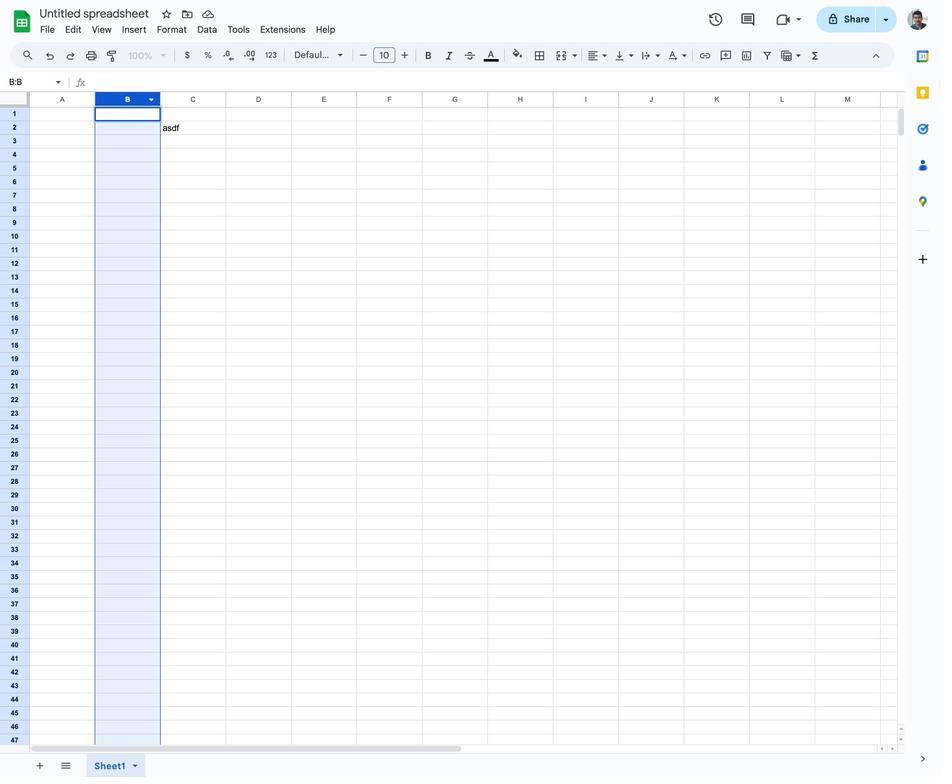 Task type: vqa. For each thing, say whether or not it's contained in the screenshot.
Insert on the top
no



Task type: locate. For each thing, give the bounding box(es) containing it.
decrease decimal places image
[[222, 49, 235, 62]]

1 horizontal spatial toolbar
[[82, 754, 157, 777]]

application
[[0, 0, 942, 777]]

0 horizontal spatial toolbar
[[27, 754, 81, 777]]

None text field
[[92, 75, 906, 91], [5, 76, 53, 88], [92, 75, 906, 91], [5, 76, 53, 88]]

increase decimal places image
[[243, 49, 256, 62]]

Rename text field
[[35, 5, 156, 21]]

create a filter image
[[762, 49, 775, 62]]

2 horizontal spatial toolbar
[[159, 754, 162, 777]]

undo (⌘z) image
[[43, 49, 56, 62]]

1 menu item from the left
[[35, 22, 60, 37]]

6 menu item from the left
[[192, 22, 223, 37]]

1 toolbar from the left
[[27, 754, 81, 777]]

paint format image
[[106, 49, 119, 62]]

hide the menus (ctrl+shift+f) image
[[871, 49, 883, 62]]

menu item
[[35, 22, 60, 37], [60, 22, 87, 37], [87, 22, 117, 37], [117, 22, 152, 37], [152, 22, 192, 37], [192, 22, 223, 37], [223, 22, 255, 37], [255, 22, 311, 37], [311, 22, 341, 37]]

select merge type image
[[570, 47, 578, 51]]

Zoom text field
[[125, 47, 156, 65]]

toolbar
[[27, 754, 81, 777], [82, 754, 157, 777], [159, 754, 162, 777]]

Font size field
[[374, 47, 401, 64]]

document status: saved to drive. image
[[202, 8, 215, 21]]

all sheets image
[[55, 755, 76, 776]]

add sheet image
[[33, 759, 45, 771]]

italic (⌘i) image
[[443, 49, 456, 62]]

menu bar
[[35, 17, 341, 38]]

borders image
[[533, 46, 548, 64]]

show all comments image
[[741, 12, 756, 28]]

fill color image
[[511, 46, 526, 62]]

9 menu item from the left
[[311, 22, 341, 37]]

font list. default (arial) selected. option
[[294, 46, 330, 64]]

functions image
[[809, 46, 823, 64]]

Menus field
[[16, 46, 45, 64]]

3 menu item from the left
[[87, 22, 117, 37]]

insert comment (⌘+option+m) image
[[720, 49, 733, 62]]

tab list
[[906, 38, 942, 741]]

8 menu item from the left
[[255, 22, 311, 37]]



Task type: describe. For each thing, give the bounding box(es) containing it.
insert chart image
[[741, 49, 754, 62]]

name box (⌘ + j) element
[[4, 75, 65, 90]]

tab list inside menu bar "banner"
[[906, 38, 942, 741]]

3 toolbar from the left
[[159, 754, 162, 777]]

Star checkbox
[[158, 5, 176, 23]]

text color image
[[484, 46, 499, 62]]

menu bar inside menu bar "banner"
[[35, 17, 341, 38]]

7 menu item from the left
[[223, 22, 255, 37]]

share. private to only me. image
[[828, 13, 840, 25]]

2 toolbar from the left
[[82, 754, 157, 777]]

sheets home image
[[10, 10, 34, 33]]

4 menu item from the left
[[117, 22, 152, 37]]

strikethrough (⌘+shift+x) image
[[464, 49, 477, 62]]

menu bar banner
[[0, 0, 942, 777]]

star image
[[160, 8, 173, 21]]

5 menu item from the left
[[152, 22, 192, 37]]

decrease font size (⌘+shift+comma) image
[[357, 49, 370, 62]]

redo (⌘y) image
[[64, 49, 77, 62]]

main toolbar
[[38, 0, 827, 734]]

B1 field
[[97, 109, 158, 119]]

bold (⌘b) image
[[422, 49, 435, 62]]

print (⌘p) image
[[85, 49, 98, 62]]

Font size text field
[[374, 47, 395, 63]]

last edit was 4 minutes ago image
[[709, 12, 724, 27]]

2 menu item from the left
[[60, 22, 87, 37]]

Zoom field
[[123, 46, 172, 66]]

insert link (⌘k) image
[[699, 49, 712, 62]]

increase font size (⌘+shift+period) image
[[399, 49, 412, 62]]

move image
[[181, 8, 194, 21]]

quick sharing actions image
[[884, 19, 889, 39]]



